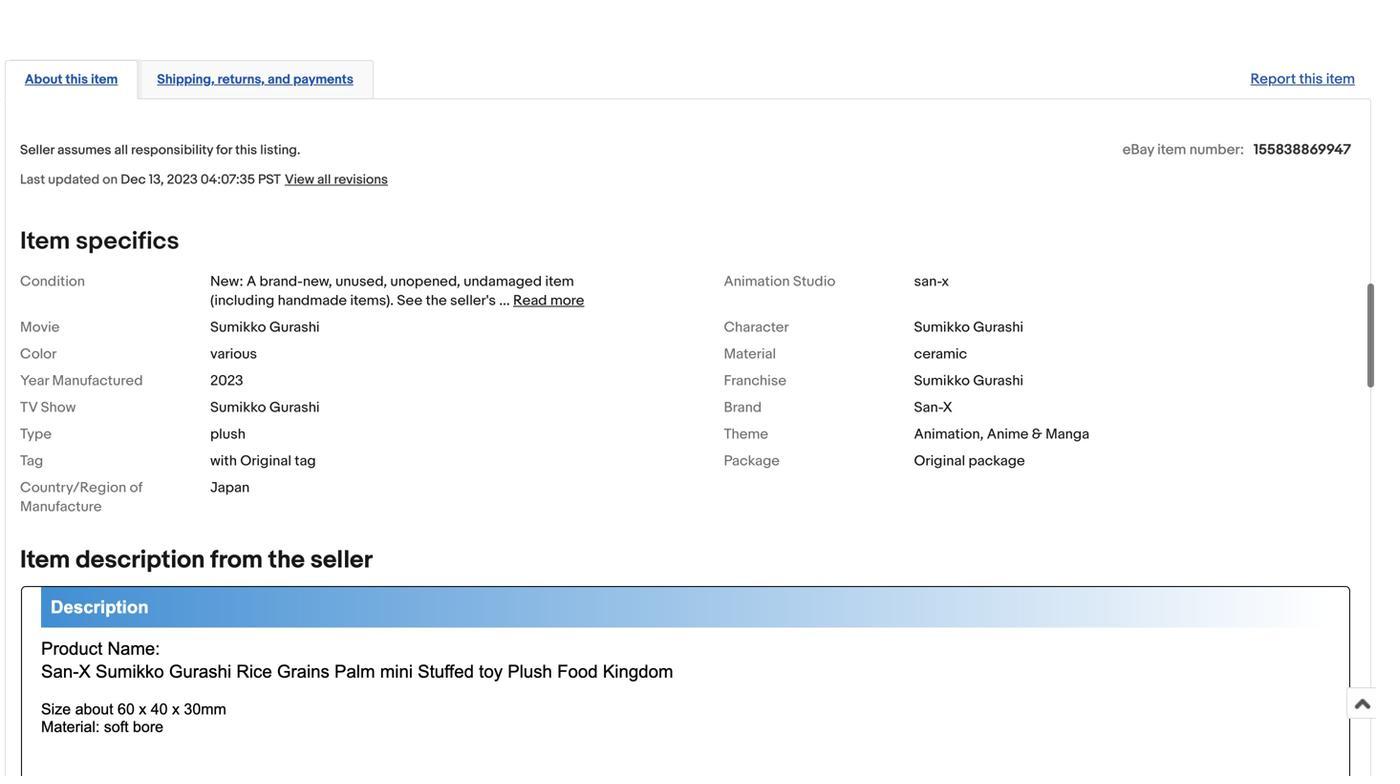Task type: describe. For each thing, give the bounding box(es) containing it.
movie
[[20, 319, 60, 336]]

sumikko gurashi for character
[[914, 319, 1023, 336]]

updated
[[48, 172, 100, 188]]

shipping, returns, and payments button
[[157, 71, 353, 89]]

revisions
[[334, 172, 388, 188]]

package
[[968, 453, 1025, 470]]

color
[[20, 346, 57, 363]]

item for item specifics
[[20, 227, 70, 256]]

brand
[[724, 399, 762, 417]]

x
[[942, 273, 949, 290]]

tab list containing about this item
[[5, 56, 1371, 99]]

new:
[[210, 273, 243, 290]]

a
[[246, 273, 256, 290]]

plush
[[210, 426, 246, 443]]

item inside about this item button
[[91, 72, 118, 88]]

listing.
[[260, 142, 300, 159]]

franchise
[[724, 373, 787, 390]]

04:07:35
[[201, 172, 255, 188]]

shipping, returns, and payments
[[157, 72, 353, 88]]

unopened,
[[390, 273, 460, 290]]

gurashi for tv show
[[269, 399, 320, 417]]

0 horizontal spatial the
[[268, 546, 305, 576]]

(including
[[210, 292, 275, 310]]

san-
[[914, 399, 943, 417]]

tv
[[20, 399, 37, 417]]

read more
[[513, 292, 584, 310]]

read more button
[[513, 292, 584, 310]]

shipping,
[[157, 72, 215, 88]]

item inside new: a brand-new, unused, unopened, undamaged item (including handmade items). see the seller's ...
[[545, 273, 574, 290]]

character
[[724, 319, 789, 336]]

condition
[[20, 273, 85, 290]]

x
[[943, 399, 952, 417]]

report this item
[[1251, 71, 1355, 88]]

dec
[[121, 172, 146, 188]]

item description from the seller
[[20, 546, 373, 576]]

gurashi for movie
[[269, 319, 320, 336]]

animation,
[[914, 426, 984, 443]]

last updated on dec 13, 2023 04:07:35 pst view all revisions
[[20, 172, 388, 188]]

brand-
[[259, 273, 303, 290]]

original package
[[914, 453, 1025, 470]]

tag
[[20, 453, 43, 470]]

this for report
[[1299, 71, 1323, 88]]

ebay
[[1123, 141, 1154, 159]]

view
[[285, 172, 314, 188]]

various
[[210, 346, 257, 363]]

tv show
[[20, 399, 76, 417]]

specifics
[[76, 227, 179, 256]]

ceramic
[[914, 346, 967, 363]]

anime
[[987, 426, 1029, 443]]

more
[[550, 292, 584, 310]]

material
[[724, 346, 776, 363]]

view all revisions link
[[281, 171, 388, 188]]

&
[[1032, 426, 1042, 443]]

report this item link
[[1241, 61, 1365, 98]]

new,
[[303, 273, 332, 290]]

last
[[20, 172, 45, 188]]

read
[[513, 292, 547, 310]]

sumikko gurashi for movie
[[210, 319, 320, 336]]

manufacture
[[20, 499, 102, 516]]

new: a brand-new, unused, unopened, undamaged item (including handmade items). see the seller's ...
[[210, 273, 574, 310]]

about
[[25, 72, 62, 88]]

country/region
[[20, 480, 126, 497]]

seller
[[20, 142, 54, 159]]

1 horizontal spatial this
[[235, 142, 257, 159]]

type
[[20, 426, 52, 443]]

1 vertical spatial 2023
[[210, 373, 243, 390]]

about this item button
[[25, 71, 118, 89]]

and
[[268, 72, 290, 88]]



Task type: locate. For each thing, give the bounding box(es) containing it.
san-x
[[914, 399, 952, 417]]

japan
[[210, 480, 250, 497]]

the right "from"
[[268, 546, 305, 576]]

1 vertical spatial all
[[317, 172, 331, 188]]

gurashi for franchise
[[973, 373, 1023, 390]]

seller assumes all responsibility for this listing.
[[20, 142, 300, 159]]

1 vertical spatial item
[[20, 546, 70, 576]]

item right report in the top of the page
[[1326, 71, 1355, 88]]

1 vertical spatial the
[[268, 546, 305, 576]]

with
[[210, 453, 237, 470]]

sumikko gurashi up ceramic
[[914, 319, 1023, 336]]

item right ebay
[[1157, 141, 1186, 159]]

this right about on the left
[[65, 72, 88, 88]]

sumikko gurashi down (including
[[210, 319, 320, 336]]

the
[[426, 292, 447, 310], [268, 546, 305, 576]]

...
[[499, 292, 510, 310]]

2 original from the left
[[914, 453, 965, 470]]

this
[[1299, 71, 1323, 88], [65, 72, 88, 88], [235, 142, 257, 159]]

year manufactured
[[20, 373, 143, 390]]

155838869947
[[1254, 141, 1351, 159]]

manga
[[1046, 426, 1089, 443]]

sumikko
[[210, 319, 266, 336], [914, 319, 970, 336], [914, 373, 970, 390], [210, 399, 266, 417]]

show
[[41, 399, 76, 417]]

animation, anime & manga
[[914, 426, 1089, 443]]

pst
[[258, 172, 281, 188]]

returns,
[[218, 72, 265, 88]]

this right for
[[235, 142, 257, 159]]

13,
[[149, 172, 164, 188]]

from
[[210, 546, 263, 576]]

1 original from the left
[[240, 453, 291, 470]]

2 horizontal spatial this
[[1299, 71, 1323, 88]]

sumikko gurashi
[[210, 319, 320, 336], [914, 319, 1023, 336], [914, 373, 1023, 390], [210, 399, 320, 417]]

sumikko down (including
[[210, 319, 266, 336]]

2 item from the top
[[20, 546, 70, 576]]

sumikko up ceramic
[[914, 319, 970, 336]]

number:
[[1189, 141, 1244, 159]]

item up more
[[545, 273, 574, 290]]

responsibility
[[131, 142, 213, 159]]

gurashi
[[269, 319, 320, 336], [973, 319, 1023, 336], [973, 373, 1023, 390], [269, 399, 320, 417]]

0 horizontal spatial original
[[240, 453, 291, 470]]

0 horizontal spatial this
[[65, 72, 88, 88]]

this inside button
[[65, 72, 88, 88]]

0 vertical spatial all
[[114, 142, 128, 159]]

2023 right 13,
[[167, 172, 198, 188]]

sumikko up plush
[[210, 399, 266, 417]]

0 horizontal spatial 2023
[[167, 172, 198, 188]]

handmade
[[278, 292, 347, 310]]

sumikko down ceramic
[[914, 373, 970, 390]]

for
[[216, 142, 232, 159]]

2023
[[167, 172, 198, 188], [210, 373, 243, 390]]

san-x
[[914, 273, 949, 290]]

see
[[397, 292, 422, 310]]

report
[[1251, 71, 1296, 88]]

sumikko gurashi up x
[[914, 373, 1023, 390]]

item inside "report this item" link
[[1326, 71, 1355, 88]]

1 horizontal spatial all
[[317, 172, 331, 188]]

item down manufacture
[[20, 546, 70, 576]]

item
[[1326, 71, 1355, 88], [91, 72, 118, 88], [1157, 141, 1186, 159], [545, 273, 574, 290]]

1 horizontal spatial 2023
[[210, 373, 243, 390]]

manufactured
[[52, 373, 143, 390]]

tab list
[[5, 56, 1371, 99]]

package
[[724, 453, 780, 470]]

item
[[20, 227, 70, 256], [20, 546, 70, 576]]

items).
[[350, 292, 394, 310]]

undamaged
[[464, 273, 542, 290]]

theme
[[724, 426, 768, 443]]

1 item from the top
[[20, 227, 70, 256]]

on
[[103, 172, 118, 188]]

assumes
[[57, 142, 111, 159]]

sumikko gurashi for franchise
[[914, 373, 1023, 390]]

sumikko for franchise
[[914, 373, 970, 390]]

the inside new: a brand-new, unused, unopened, undamaged item (including handmade items). see the seller's ...
[[426, 292, 447, 310]]

with original tag
[[210, 453, 316, 470]]

seller's
[[450, 292, 496, 310]]

sumikko gurashi up plush
[[210, 399, 320, 417]]

sumikko gurashi for tv show
[[210, 399, 320, 417]]

the down 'unopened,'
[[426, 292, 447, 310]]

seller
[[310, 546, 373, 576]]

sumikko for character
[[914, 319, 970, 336]]

gurashi for character
[[973, 319, 1023, 336]]

0 horizontal spatial all
[[114, 142, 128, 159]]

this right report in the top of the page
[[1299, 71, 1323, 88]]

all
[[114, 142, 128, 159], [317, 172, 331, 188]]

unused,
[[335, 273, 387, 290]]

san-
[[914, 273, 942, 290]]

of
[[130, 480, 142, 497]]

0 vertical spatial 2023
[[167, 172, 198, 188]]

animation
[[724, 273, 790, 290]]

description
[[76, 546, 205, 576]]

this for about
[[65, 72, 88, 88]]

0 vertical spatial item
[[20, 227, 70, 256]]

original left tag
[[240, 453, 291, 470]]

ebay item number: 155838869947
[[1123, 141, 1351, 159]]

studio
[[793, 273, 835, 290]]

1 horizontal spatial original
[[914, 453, 965, 470]]

1 horizontal spatial the
[[426, 292, 447, 310]]

2023 down various
[[210, 373, 243, 390]]

year
[[20, 373, 49, 390]]

tag
[[295, 453, 316, 470]]

country/region of manufacture
[[20, 480, 142, 516]]

sumikko for tv show
[[210, 399, 266, 417]]

animation studio
[[724, 273, 835, 290]]

all right 'view'
[[317, 172, 331, 188]]

sumikko for movie
[[210, 319, 266, 336]]

item specifics
[[20, 227, 179, 256]]

original down the animation,
[[914, 453, 965, 470]]

item up condition
[[20, 227, 70, 256]]

item right about on the left
[[91, 72, 118, 88]]

item for item description from the seller
[[20, 546, 70, 576]]

payments
[[293, 72, 353, 88]]

all up on
[[114, 142, 128, 159]]

0 vertical spatial the
[[426, 292, 447, 310]]

about this item
[[25, 72, 118, 88]]



Task type: vqa. For each thing, say whether or not it's contained in the screenshot.
the left "Skin"
no



